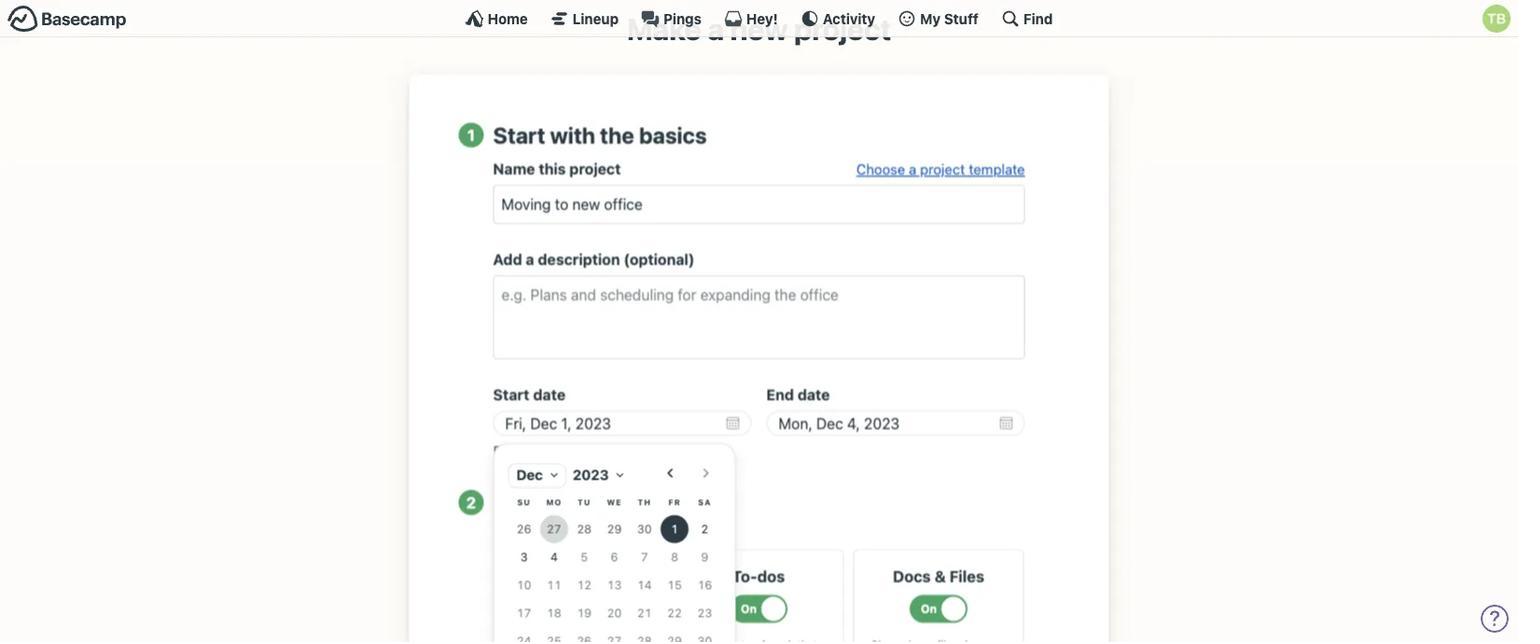 Task type: describe. For each thing, give the bounding box(es) containing it.
add a description (optional)
[[493, 251, 695, 269]]

hey! button
[[724, 9, 778, 28]]

26 button
[[510, 515, 538, 543]]

3 button
[[510, 543, 538, 571]]

0 vertical spatial tools
[[630, 489, 682, 515]]

13 button
[[601, 571, 629, 599]]

dec
[[517, 466, 543, 483]]

my
[[921, 10, 941, 27]]

basics
[[639, 122, 707, 148]]

always
[[548, 522, 590, 538]]

message
[[521, 567, 588, 585]]

0 vertical spatial 1
[[468, 126, 475, 144]]

message board
[[521, 567, 637, 585]]

new
[[730, 11, 788, 47]]

1 vertical spatial tools
[[645, 522, 676, 538]]

start for start date
[[493, 386, 530, 404]]

board
[[592, 567, 637, 585]]

docs & files
[[893, 567, 985, 585]]

7
[[641, 550, 649, 563]]

end date
[[767, 386, 830, 404]]

23 button
[[691, 599, 719, 627]]

4
[[551, 550, 558, 563]]

project for name this project
[[570, 160, 621, 178]]

start date
[[493, 386, 566, 404]]

12 button
[[571, 571, 599, 599]]

16 button
[[691, 571, 719, 599]]

the
[[600, 122, 635, 148]]

20
[[607, 606, 622, 620]]

tim burton image
[[1483, 5, 1511, 33]]

8 button
[[661, 543, 689, 571]]

this
[[539, 160, 566, 178]]

switch accounts image
[[7, 5, 127, 34]]

you can always change tools later.
[[493, 522, 712, 538]]

28 button
[[571, 515, 599, 543]]

activity link
[[801, 9, 876, 28]]

0 horizontal spatial 2
[[467, 493, 476, 511]]

files
[[950, 567, 985, 585]]

start with the basics
[[493, 122, 707, 148]]

choose a project template
[[857, 161, 1026, 178]]

dos
[[758, 567, 785, 585]]

change
[[594, 522, 641, 538]]

fr
[[669, 498, 681, 507]]

9 button
[[691, 543, 719, 571]]

14
[[638, 578, 652, 592]]

2 button
[[691, 515, 719, 543]]

22
[[668, 606, 682, 620]]

15
[[668, 578, 682, 592]]

19
[[577, 606, 592, 620]]

project for choose a project template
[[921, 161, 966, 178]]

find
[[1024, 10, 1053, 27]]

my stuff button
[[898, 9, 979, 28]]

choose for choose a project template
[[857, 161, 906, 178]]

1 inside button
[[671, 522, 679, 535]]

2 inside 2 button
[[702, 522, 709, 535]]

to-dos
[[733, 567, 785, 585]]

choose your tools
[[493, 489, 682, 515]]

activity
[[823, 10, 876, 27]]

4 button
[[540, 543, 568, 571]]

date for end date
[[798, 386, 830, 404]]

14 button
[[631, 571, 659, 599]]

remove dates link
[[493, 442, 584, 459]]

5 button
[[571, 543, 599, 571]]

hey!
[[747, 10, 778, 27]]

30 button
[[631, 515, 659, 543]]

pings button
[[641, 9, 702, 28]]

you
[[493, 522, 517, 538]]

12
[[577, 578, 592, 592]]

27
[[547, 522, 562, 535]]

18
[[547, 606, 562, 620]]

end
[[767, 386, 794, 404]]

(optional)
[[624, 251, 695, 269]]

6
[[611, 550, 618, 563]]

pings
[[664, 10, 702, 27]]

add
[[493, 251, 522, 269]]

10 button
[[510, 571, 538, 599]]

remove dates
[[493, 442, 584, 459]]

7 button
[[631, 543, 659, 571]]

with
[[550, 122, 596, 148]]



Task type: locate. For each thing, give the bounding box(es) containing it.
17
[[517, 606, 532, 620]]

2
[[467, 493, 476, 511], [702, 522, 709, 535]]

29
[[607, 522, 622, 535]]

start for start with the basics
[[493, 122, 546, 148]]

1 choose date… field from the left
[[493, 411, 752, 436]]

start up remove at the bottom left of the page
[[493, 386, 530, 404]]

a for project
[[909, 161, 917, 178]]

18 button
[[540, 599, 568, 627]]

Add a description (optional) text field
[[493, 276, 1026, 360]]

17 button
[[510, 599, 538, 627]]

lineup
[[573, 10, 619, 27]]

can
[[521, 522, 544, 538]]

3
[[521, 550, 528, 563]]

1 vertical spatial a
[[909, 161, 917, 178]]

0 horizontal spatial date
[[533, 386, 566, 404]]

a for description
[[526, 251, 535, 269]]

2 horizontal spatial project
[[921, 161, 966, 178]]

1 horizontal spatial choose date… field
[[767, 411, 1026, 436]]

2023
[[573, 466, 609, 483]]

start up 'name'
[[493, 122, 546, 148]]

1 horizontal spatial a
[[708, 11, 724, 47]]

26
[[517, 522, 532, 535]]

1 vertical spatial choose
[[493, 489, 574, 515]]

10
[[517, 578, 532, 592]]

lineup link
[[551, 9, 619, 28]]

main element
[[0, 0, 1519, 37]]

2 start from the top
[[493, 386, 530, 404]]

date up remove dates
[[533, 386, 566, 404]]

th
[[638, 498, 652, 507]]

date for start date
[[533, 386, 566, 404]]

date right end
[[798, 386, 830, 404]]

27 button
[[540, 515, 568, 543]]

0 vertical spatial start
[[493, 122, 546, 148]]

2 down sa
[[702, 522, 709, 535]]

0 horizontal spatial project
[[570, 160, 621, 178]]

2 vertical spatial a
[[526, 251, 535, 269]]

docs
[[893, 567, 931, 585]]

1 horizontal spatial choose
[[857, 161, 906, 178]]

23
[[698, 606, 712, 620]]

we
[[607, 498, 622, 507]]

2 left su
[[467, 493, 476, 511]]

su
[[518, 498, 531, 507]]

1 horizontal spatial project
[[794, 11, 892, 47]]

0 vertical spatial 2
[[467, 493, 476, 511]]

name
[[493, 160, 535, 178]]

tools up 30
[[630, 489, 682, 515]]

5
[[581, 550, 588, 563]]

1 horizontal spatial 2
[[702, 522, 709, 535]]

16
[[698, 578, 712, 592]]

tu
[[578, 498, 591, 507]]

project right hey!
[[794, 11, 892, 47]]

project left template
[[921, 161, 966, 178]]

1 start from the top
[[493, 122, 546, 148]]

tools
[[630, 489, 682, 515], [645, 522, 676, 538]]

21 button
[[631, 599, 659, 627]]

sa
[[698, 498, 712, 507]]

project down start with the basics
[[570, 160, 621, 178]]

a right pings
[[708, 11, 724, 47]]

choose a project template link
[[857, 161, 1026, 178]]

2 choose date… field from the left
[[767, 411, 1026, 436]]

0 vertical spatial choose
[[857, 161, 906, 178]]

stuff
[[945, 10, 979, 27]]

1 button
[[661, 515, 689, 543]]

15 button
[[661, 571, 689, 599]]

later.
[[680, 522, 712, 538]]

to-
[[733, 567, 758, 585]]

home
[[488, 10, 528, 27]]

30
[[638, 522, 652, 535]]

0 vertical spatial a
[[708, 11, 724, 47]]

13
[[607, 578, 622, 592]]

22 button
[[661, 599, 689, 627]]

6 button
[[601, 543, 629, 571]]

1 vertical spatial 1
[[671, 522, 679, 535]]

28
[[577, 522, 592, 535]]

20 button
[[601, 599, 629, 627]]

find button
[[1002, 9, 1053, 28]]

0 horizontal spatial choose date… field
[[493, 411, 752, 436]]

2 date from the left
[[798, 386, 830, 404]]

11
[[547, 578, 562, 592]]

a right add
[[526, 251, 535, 269]]

0 horizontal spatial a
[[526, 251, 535, 269]]

name this project
[[493, 160, 621, 178]]

tools up 8
[[645, 522, 676, 538]]

21
[[638, 606, 652, 620]]

2 horizontal spatial a
[[909, 161, 917, 178]]

description
[[538, 251, 620, 269]]

0 horizontal spatial 1
[[468, 126, 475, 144]]

make a new project
[[627, 11, 892, 47]]

&
[[935, 567, 946, 585]]

make
[[627, 11, 702, 47]]

a for new
[[708, 11, 724, 47]]

my stuff
[[921, 10, 979, 27]]

date
[[533, 386, 566, 404], [798, 386, 830, 404]]

1 vertical spatial 2
[[702, 522, 709, 535]]

template
[[969, 161, 1026, 178]]

a left template
[[909, 161, 917, 178]]

19 button
[[571, 599, 599, 627]]

11 button
[[540, 571, 568, 599]]

29 button
[[601, 515, 629, 543]]

choose for choose your tools
[[493, 489, 574, 515]]

8
[[671, 550, 679, 563]]

1 date from the left
[[533, 386, 566, 404]]

9
[[702, 550, 709, 563]]

Name this project text field
[[493, 185, 1026, 224]]

1 vertical spatial start
[[493, 386, 530, 404]]

start
[[493, 122, 546, 148], [493, 386, 530, 404]]

Choose date… field
[[493, 411, 752, 436], [767, 411, 1026, 436]]

0 horizontal spatial choose
[[493, 489, 574, 515]]

1 horizontal spatial 1
[[671, 522, 679, 535]]

1 horizontal spatial date
[[798, 386, 830, 404]]



Task type: vqa. For each thing, say whether or not it's contained in the screenshot.


